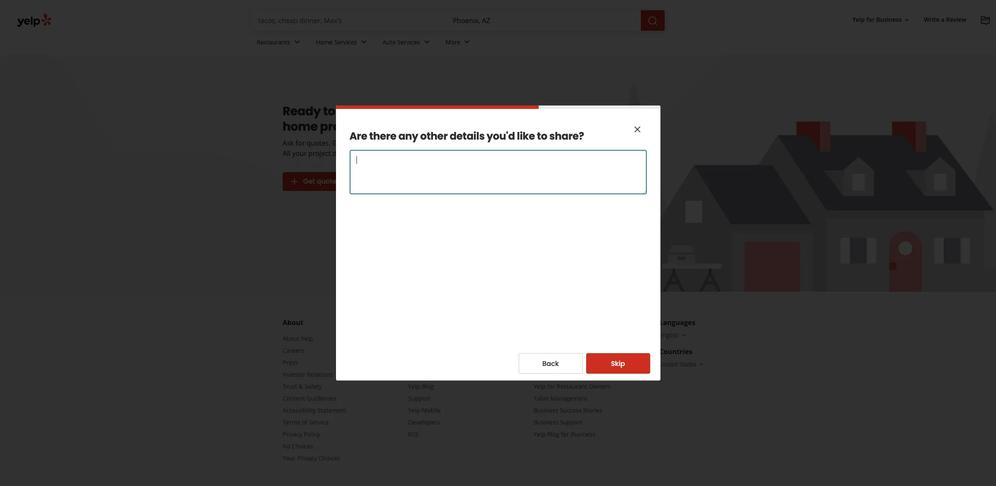 Task type: describe. For each thing, give the bounding box(es) containing it.
ask
[[283, 138, 294, 148]]

for down business support link
[[561, 430, 569, 438]]

languages
[[659, 318, 696, 327]]

get quotes button
[[283, 172, 347, 191]]

review
[[947, 16, 967, 24]]

details inside "ready to manage your next home project? ask for quotes. get responses. all your project details are here."
[[333, 149, 354, 158]]

ad choices link
[[283, 442, 313, 450]]

business down table
[[534, 406, 559, 414]]

about yelp link
[[283, 334, 313, 343]]

stories
[[583, 406, 603, 414]]

close image
[[632, 124, 643, 134]]

support link
[[408, 394, 431, 402]]

mobile
[[422, 406, 441, 414]]

home services
[[316, 38, 357, 46]]

project
[[309, 149, 331, 158]]

auto services link
[[376, 31, 439, 56]]

back
[[543, 359, 559, 368]]

manage
[[338, 103, 389, 120]]

privacy policy link
[[283, 430, 320, 438]]

all
[[283, 149, 291, 158]]

write
[[924, 16, 940, 24]]

advertise on yelp link
[[534, 370, 582, 378]]

business owner login link
[[534, 346, 596, 355]]

business support link
[[534, 418, 583, 426]]

business up yelp blog for business link at right
[[534, 418, 559, 426]]

more
[[446, 38, 461, 46]]

for inside "ready to manage your next home project? ask for quotes. get responses. all your project details are here."
[[296, 138, 305, 148]]

countries
[[659, 347, 693, 356]]

content guidelines link
[[283, 394, 336, 402]]

business down the 'owner'
[[565, 358, 590, 366]]

support inside yelp blog support yelp mobile developers rss
[[408, 394, 431, 402]]

details inside tab panel
[[450, 129, 485, 143]]

business inside button
[[877, 16, 902, 24]]

investor relations link
[[283, 370, 333, 378]]

yelp blog support yelp mobile developers rss
[[408, 382, 441, 438]]

business success stories link
[[534, 406, 603, 414]]

claim
[[534, 358, 550, 366]]

blog inside business owner login claim your business page advertise on yelp yelp for restaurant owners table management business success stories business support yelp blog for business
[[547, 430, 560, 438]]

yelp for restaurant owners link
[[534, 382, 611, 390]]

management
[[551, 394, 588, 402]]

progress progress bar
[[336, 105, 661, 109]]

your
[[283, 454, 296, 462]]

rss link
[[408, 430, 419, 438]]

yelp inside about yelp careers press investor relations trust & safety content guidelines accessibility statement terms of service privacy policy ad choices your privacy choices
[[301, 334, 313, 343]]

trust & safety link
[[283, 382, 322, 390]]

0 horizontal spatial your
[[292, 149, 307, 158]]

page
[[592, 358, 605, 366]]

get quotes
[[303, 176, 340, 186]]

claim your business page link
[[534, 358, 605, 366]]

any
[[399, 129, 418, 143]]

on
[[562, 370, 569, 378]]

accessibility statement link
[[283, 406, 347, 414]]

success
[[560, 406, 582, 414]]

next
[[422, 103, 448, 120]]

safety
[[305, 382, 322, 390]]

yelp for business
[[853, 16, 902, 24]]

table
[[534, 394, 549, 402]]

business owner login claim your business page advertise on yelp yelp for restaurant owners table management business success stories business support yelp blog for business
[[534, 346, 611, 438]]

yelp for business button
[[849, 12, 914, 28]]

quotes.
[[307, 138, 331, 148]]

home services link
[[309, 31, 376, 56]]

responses.
[[345, 138, 380, 148]]

trust
[[283, 382, 297, 390]]

auto
[[383, 38, 396, 46]]

project?
[[320, 118, 369, 135]]

your inside business owner login claim your business page advertise on yelp yelp for restaurant owners table management business success stories business support yelp blog for business
[[551, 358, 564, 366]]

1 horizontal spatial choices
[[319, 454, 340, 462]]

more link
[[439, 31, 479, 56]]

there
[[369, 129, 397, 143]]

yelp blog link
[[408, 382, 434, 390]]

0 vertical spatial your
[[392, 103, 419, 120]]

services for home services
[[334, 38, 357, 46]]

about for about
[[283, 318, 303, 327]]

user actions element
[[846, 12, 996, 29]]

1 vertical spatial privacy
[[297, 454, 317, 462]]

to inside tab panel
[[537, 129, 548, 143]]

yelp blog for business link
[[534, 430, 595, 438]]

investor
[[283, 370, 305, 378]]

are there any other details you'd like to share? tab panel
[[350, 123, 647, 204]]

back button
[[519, 353, 583, 374]]

login
[[580, 346, 596, 355]]

business up the claim
[[534, 346, 559, 355]]

terms of service link
[[283, 418, 329, 426]]

&
[[299, 382, 303, 390]]

share?
[[550, 129, 584, 143]]

get inside "ready to manage your next home project? ask for quotes. get responses. all your project details are here."
[[332, 138, 344, 148]]

ready to manage your next home project? ask for quotes. get responses. all your project details are here.
[[283, 103, 448, 158]]

about yelp careers press investor relations trust & safety content guidelines accessibility statement terms of service privacy policy ad choices your privacy choices
[[283, 334, 347, 462]]

business categories element
[[250, 31, 996, 56]]



Task type: vqa. For each thing, say whether or not it's contained in the screenshot.
the right drainage
no



Task type: locate. For each thing, give the bounding box(es) containing it.
write a review
[[924, 16, 967, 24]]

terms
[[283, 418, 300, 426]]

your up any
[[392, 103, 419, 120]]

a
[[942, 16, 945, 24]]

your privacy choices link
[[283, 454, 340, 462]]

policy
[[304, 430, 320, 438]]

1 24 chevron down v2 image from the left
[[359, 37, 369, 47]]

guidelines
[[307, 394, 336, 402]]

Are there any other details you'd like to share? text field
[[350, 150, 647, 194]]

restaurants link
[[250, 31, 309, 56]]

restaurants
[[257, 38, 290, 46]]

choices down policy
[[319, 454, 340, 462]]

1 horizontal spatial your
[[392, 103, 419, 120]]

24 chevron down v2 image
[[359, 37, 369, 47], [462, 37, 472, 47]]

for
[[867, 16, 875, 24], [296, 138, 305, 148], [547, 382, 555, 390], [561, 430, 569, 438]]

services
[[334, 38, 357, 46], [397, 38, 420, 46]]

24 chevron down v2 image inside more link
[[462, 37, 472, 47]]

ready
[[283, 103, 321, 120]]

accessibility
[[283, 406, 316, 414]]

2 services from the left
[[397, 38, 420, 46]]

0 horizontal spatial to
[[323, 103, 335, 120]]

ad
[[283, 442, 290, 450]]

support inside business owner login claim your business page advertise on yelp yelp for restaurant owners table management business success stories business support yelp blog for business
[[560, 418, 583, 426]]

home
[[283, 118, 318, 135]]

privacy down ad choices link
[[297, 454, 317, 462]]

0 vertical spatial to
[[323, 103, 335, 120]]

2 horizontal spatial your
[[551, 358, 564, 366]]

0 horizontal spatial 24 chevron down v2 image
[[292, 37, 302, 47]]

1 vertical spatial details
[[333, 149, 354, 158]]

0 vertical spatial get
[[332, 138, 344, 148]]

support
[[408, 394, 431, 402], [560, 418, 583, 426]]

business left 16 chevron down v2 image
[[877, 16, 902, 24]]

to right ready
[[323, 103, 335, 120]]

24 chevron down v2 image right auto services
[[422, 37, 432, 47]]

services right home
[[334, 38, 357, 46]]

get inside "button"
[[303, 176, 315, 186]]

your right all
[[292, 149, 307, 158]]

get right 24 add v2 icon
[[303, 176, 315, 186]]

about
[[283, 318, 303, 327], [283, 334, 300, 343]]

are
[[355, 149, 366, 158]]

details
[[450, 129, 485, 143], [333, 149, 354, 158]]

press link
[[283, 358, 298, 366]]

support down success
[[560, 418, 583, 426]]

here.
[[368, 149, 384, 158]]

0 horizontal spatial get
[[303, 176, 315, 186]]

1 vertical spatial to
[[537, 129, 548, 143]]

2 about from the top
[[283, 334, 300, 343]]

owners
[[589, 382, 611, 390]]

relations
[[307, 370, 333, 378]]

2 vertical spatial your
[[551, 358, 564, 366]]

24 chevron down v2 image inside home services link
[[359, 37, 369, 47]]

2 24 chevron down v2 image from the left
[[462, 37, 472, 47]]

1 horizontal spatial details
[[450, 129, 485, 143]]

None search field
[[251, 10, 667, 31]]

yelp inside button
[[853, 16, 865, 24]]

developers link
[[408, 418, 440, 426]]

are there any other details you'd like to share?
[[350, 129, 584, 143]]

services right auto
[[397, 38, 420, 46]]

about inside about yelp careers press investor relations trust & safety content guidelines accessibility statement terms of service privacy policy ad choices your privacy choices
[[283, 334, 300, 343]]

0 vertical spatial details
[[450, 129, 485, 143]]

1 horizontal spatial 24 chevron down v2 image
[[462, 37, 472, 47]]

24 chevron down v2 image left auto
[[359, 37, 369, 47]]

16 chevron down v2 image
[[904, 17, 911, 23]]

privacy
[[283, 430, 302, 438], [297, 454, 317, 462]]

are
[[350, 129, 367, 143]]

home
[[316, 38, 333, 46]]

2 24 chevron down v2 image from the left
[[422, 37, 432, 47]]

1 vertical spatial blog
[[547, 430, 560, 438]]

for down advertise
[[547, 382, 555, 390]]

get down project?
[[332, 138, 344, 148]]

privacy down terms
[[283, 430, 302, 438]]

like
[[517, 129, 535, 143]]

0 vertical spatial privacy
[[283, 430, 302, 438]]

24 chevron down v2 image for home services
[[359, 37, 369, 47]]

write a review link
[[921, 12, 970, 28]]

1 services from the left
[[334, 38, 357, 46]]

0 vertical spatial support
[[408, 394, 431, 402]]

24 chevron down v2 image for more
[[462, 37, 472, 47]]

0 vertical spatial blog
[[422, 382, 434, 390]]

about for about yelp careers press investor relations trust & safety content guidelines accessibility statement terms of service privacy policy ad choices your privacy choices
[[283, 334, 300, 343]]

projects image
[[981, 15, 991, 26]]

1 vertical spatial about
[[283, 334, 300, 343]]

for left 16 chevron down v2 image
[[867, 16, 875, 24]]

1 24 chevron down v2 image from the left
[[292, 37, 302, 47]]

24 chevron down v2 image for auto services
[[422, 37, 432, 47]]

statement
[[318, 406, 347, 414]]

0 vertical spatial about
[[283, 318, 303, 327]]

24 chevron down v2 image
[[292, 37, 302, 47], [422, 37, 432, 47]]

restaurant
[[557, 382, 588, 390]]

you'd
[[487, 129, 515, 143]]

services for auto services
[[397, 38, 420, 46]]

1 horizontal spatial to
[[537, 129, 548, 143]]

1 horizontal spatial 24 chevron down v2 image
[[422, 37, 432, 47]]

are there any other details you'd like to share? dialog
[[0, 0, 996, 486]]

rss
[[408, 430, 419, 438]]

24 chevron down v2 image right restaurants
[[292, 37, 302, 47]]

quotes
[[317, 176, 340, 186]]

to
[[323, 103, 335, 120], [537, 129, 548, 143]]

your
[[392, 103, 419, 120], [292, 149, 307, 158], [551, 358, 564, 366]]

for right ask
[[296, 138, 305, 148]]

your up advertise on yelp link
[[551, 358, 564, 366]]

0 horizontal spatial details
[[333, 149, 354, 158]]

0 horizontal spatial 24 chevron down v2 image
[[359, 37, 369, 47]]

search image
[[648, 16, 658, 26]]

about up careers
[[283, 334, 300, 343]]

0 horizontal spatial support
[[408, 394, 431, 402]]

0 vertical spatial choices
[[292, 442, 313, 450]]

business down stories
[[571, 430, 595, 438]]

developers
[[408, 418, 440, 426]]

24 chevron down v2 image for restaurants
[[292, 37, 302, 47]]

1 horizontal spatial blog
[[547, 430, 560, 438]]

blog
[[422, 382, 434, 390], [547, 430, 560, 438]]

auto services
[[383, 38, 420, 46]]

business
[[877, 16, 902, 24], [534, 346, 559, 355], [565, 358, 590, 366], [534, 406, 559, 414], [534, 418, 559, 426], [571, 430, 595, 438]]

of
[[302, 418, 307, 426]]

24 add v2 image
[[290, 176, 300, 187]]

1 vertical spatial support
[[560, 418, 583, 426]]

blog up support link
[[422, 382, 434, 390]]

to right 'like'
[[537, 129, 548, 143]]

24 chevron down v2 image right more
[[462, 37, 472, 47]]

1 vertical spatial choices
[[319, 454, 340, 462]]

careers link
[[283, 346, 304, 355]]

skip button
[[586, 353, 650, 374]]

0 horizontal spatial blog
[[422, 382, 434, 390]]

other
[[420, 129, 448, 143]]

1 horizontal spatial services
[[397, 38, 420, 46]]

0 horizontal spatial services
[[334, 38, 357, 46]]

1 horizontal spatial support
[[560, 418, 583, 426]]

content
[[283, 394, 305, 402]]

yelp mobile link
[[408, 406, 441, 414]]

careers
[[283, 346, 304, 355]]

details left are
[[333, 149, 354, 158]]

blog down business support link
[[547, 430, 560, 438]]

skip
[[611, 359, 625, 368]]

1 horizontal spatial get
[[332, 138, 344, 148]]

service
[[309, 418, 329, 426]]

1 vertical spatial your
[[292, 149, 307, 158]]

for inside button
[[867, 16, 875, 24]]

table management link
[[534, 394, 588, 402]]

press
[[283, 358, 298, 366]]

24 chevron down v2 image inside auto services link
[[422, 37, 432, 47]]

24 chevron down v2 image inside the restaurants link
[[292, 37, 302, 47]]

1 about from the top
[[283, 318, 303, 327]]

advertise
[[534, 370, 560, 378]]

details right other
[[450, 129, 485, 143]]

1 vertical spatial get
[[303, 176, 315, 186]]

0 horizontal spatial choices
[[292, 442, 313, 450]]

support down yelp blog link at the left of page
[[408, 394, 431, 402]]

about up about yelp link
[[283, 318, 303, 327]]

to inside "ready to manage your next home project? ask for quotes. get responses. all your project details are here."
[[323, 103, 335, 120]]

owner
[[560, 346, 579, 355]]

blog inside yelp blog support yelp mobile developers rss
[[422, 382, 434, 390]]

choices down privacy policy link
[[292, 442, 313, 450]]



